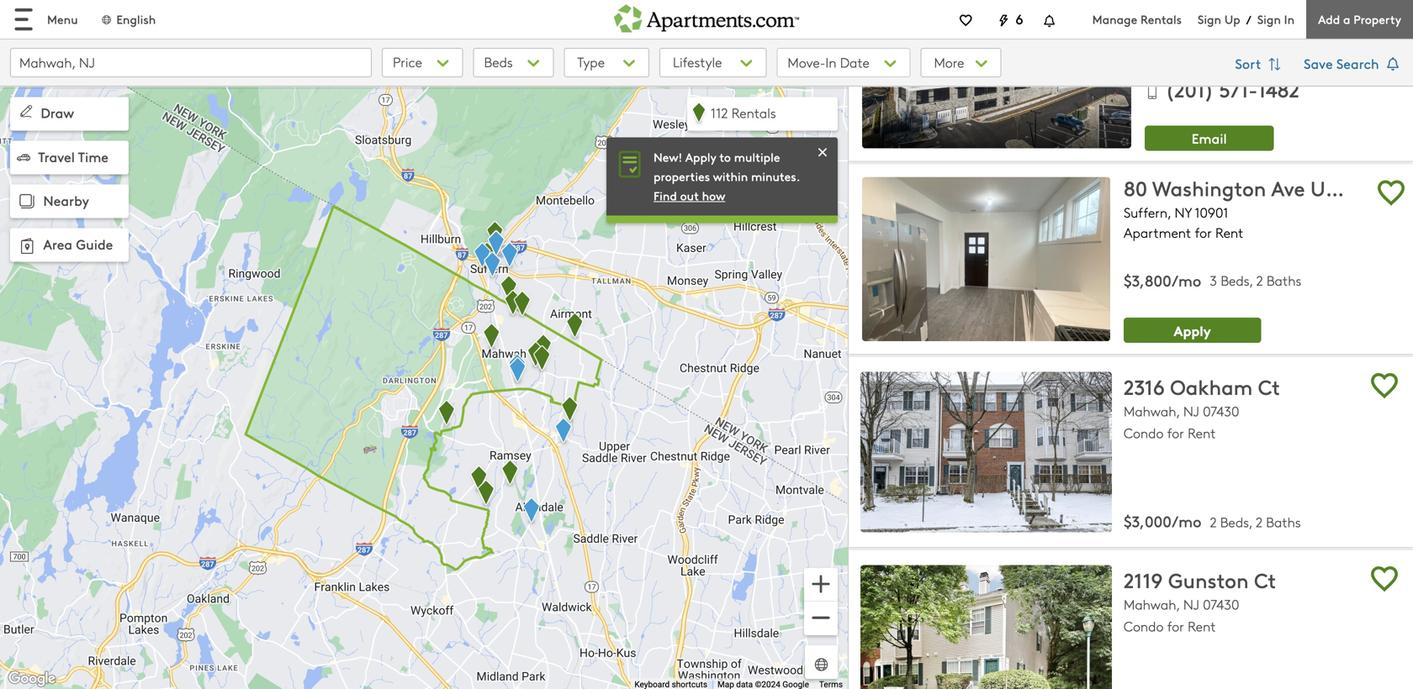 Task type: vqa. For each thing, say whether or not it's contained in the screenshot.
bottom Building Photo - 1805 N 18Th St
no



Task type: describe. For each thing, give the bounding box(es) containing it.
$3,000/mo
[[1124, 511, 1202, 532]]

building photo - 2119 gunston ct image
[[861, 566, 1112, 690]]

2 for mahwah,
[[1256, 513, 1263, 532]]

more button
[[921, 48, 1002, 77]]

save
[[1304, 54, 1333, 73]]

training image
[[814, 144, 831, 161]]

ct for 2316 oakham ct
[[1258, 373, 1281, 401]]

property
[[1354, 11, 1402, 27]]

english
[[116, 11, 156, 27]]

draw button
[[10, 97, 129, 131]]

menu
[[47, 11, 78, 27]]

save search button
[[1304, 48, 1403, 82]]

10901
[[1195, 203, 1229, 222]]

travel time
[[38, 147, 109, 166]]

manage rentals sign up / sign in
[[1093, 11, 1295, 28]]

washington
[[1153, 174, 1267, 202]]

07430 for gunston
[[1203, 596, 1240, 614]]

english link
[[100, 11, 156, 27]]

within
[[713, 168, 748, 185]]

apply inside button
[[1174, 321, 1211, 340]]

lifestyle
[[673, 53, 722, 71]]

2119 gunston ct mahwah, nj 07430 condo for rent
[[1124, 567, 1277, 636]]

building photo - luxury modern 1 & 2 bedroom apartment homes image
[[862, 0, 1132, 148]]

571-
[[1220, 76, 1258, 103]]

area guide
[[43, 235, 113, 254]]

apply button
[[1124, 318, 1261, 343]]

new!
[[654, 149, 683, 165]]

80
[[1124, 174, 1148, 202]]

sort button
[[1227, 48, 1294, 82]]

add a property
[[1319, 11, 1402, 27]]

(201) 571-1482 link
[[1145, 62, 1403, 104]]

travel
[[38, 147, 75, 166]]

Location or Point of Interest text field
[[10, 48, 372, 77]]

sign in link
[[1258, 11, 1295, 27]]

how
[[702, 188, 725, 204]]

move-in date button
[[777, 48, 911, 77]]

a
[[1344, 11, 1351, 27]]

type
[[577, 53, 605, 71]]

ny
[[1175, 203, 1192, 222]]

rent for gunston
[[1188, 618, 1216, 636]]

baths for ave
[[1267, 271, 1302, 290]]

map region
[[0, 62, 1062, 690]]

unit
[[1311, 174, 1352, 202]]

more
[[934, 53, 968, 72]]

satellite view image
[[812, 656, 831, 675]]

email button
[[1145, 126, 1274, 151]]

2119
[[1124, 567, 1163, 594]]

multiple
[[734, 149, 780, 165]]

price button
[[382, 48, 463, 77]]

margin image for nearby
[[15, 190, 39, 214]]

beds
[[484, 53, 513, 71]]

beds, for washington
[[1221, 271, 1253, 290]]

to
[[720, 149, 731, 165]]

2 for unit
[[1257, 271, 1263, 290]]

draw
[[41, 103, 74, 122]]

suffern,
[[1124, 203, 1171, 222]]

$3,800/mo
[[1124, 270, 1202, 291]]

for for oakham
[[1168, 424, 1184, 443]]

condo for 2119
[[1124, 618, 1164, 636]]

save search
[[1304, 54, 1383, 73]]

in inside button
[[826, 53, 837, 72]]

add
[[1319, 11, 1340, 27]]

find out how link
[[654, 188, 725, 204]]

apartment
[[1124, 223, 1192, 242]]

nj for oakham
[[1184, 402, 1200, 421]]

area
[[43, 235, 72, 254]]

properties
[[654, 168, 710, 185]]

margin image
[[17, 102, 35, 121]]

1 sign from the left
[[1198, 11, 1222, 27]]

2 sign from the left
[[1258, 11, 1281, 27]]

building photo - 2316 oakham ct image
[[861, 372, 1112, 533]]

date
[[840, 53, 870, 72]]

gunston
[[1169, 567, 1249, 594]]

ave
[[1272, 174, 1305, 202]]

nearby link
[[10, 185, 129, 218]]



Task type: locate. For each thing, give the bounding box(es) containing it.
in left 'date'
[[826, 53, 837, 72]]

2 vertical spatial rent
[[1188, 618, 1216, 636]]

1 vertical spatial in
[[826, 53, 837, 72]]

2 nj from the top
[[1184, 596, 1200, 614]]

mahwah, for 2316
[[1124, 402, 1180, 421]]

2 vertical spatial for
[[1168, 618, 1184, 636]]

out
[[680, 188, 699, 204]]

0 vertical spatial margin image
[[17, 151, 30, 164]]

1 vertical spatial apply
[[1174, 321, 1211, 340]]

margin image left travel at the top left
[[17, 151, 30, 164]]

baths for ct
[[1266, 513, 1301, 532]]

for for gunston
[[1168, 618, 1184, 636]]

margin image for travel time
[[17, 151, 30, 164]]

80 washington ave unit 1 suffern, ny 10901 apartment for rent
[[1124, 174, 1364, 242]]

112
[[711, 103, 728, 122]]

1 07430 from the top
[[1203, 402, 1240, 421]]

(201)
[[1166, 76, 1214, 103]]

condo inside 2316 oakham ct mahwah, nj 07430 condo for rent
[[1124, 424, 1164, 443]]

baths inside the $3,000/mo 2 beds, 2 baths
[[1266, 513, 1301, 532]]

$3,800/mo 3 beds, 2 baths
[[1124, 270, 1302, 291]]

0 horizontal spatial in
[[826, 53, 837, 72]]

mahwah, for 2119
[[1124, 596, 1180, 614]]

condo for 2316
[[1124, 424, 1164, 443]]

rent
[[1216, 223, 1244, 242], [1188, 424, 1216, 443], [1188, 618, 1216, 636]]

mahwah,
[[1124, 402, 1180, 421], [1124, 596, 1180, 614]]

for down oakham
[[1168, 424, 1184, 443]]

1 vertical spatial mahwah,
[[1124, 596, 1180, 614]]

nj for gunston
[[1184, 596, 1200, 614]]

guide
[[76, 235, 113, 254]]

beds, inside $3,800/mo 3 beds, 2 baths
[[1221, 271, 1253, 290]]

beds,
[[1221, 271, 1253, 290], [1221, 513, 1253, 532]]

for inside 80 washington ave unit 1 suffern, ny 10901 apartment for rent
[[1195, 223, 1212, 242]]

1
[[1356, 174, 1364, 202]]

condo down 2119
[[1124, 618, 1164, 636]]

2 baths from the top
[[1266, 513, 1301, 532]]

0 vertical spatial apply
[[685, 149, 717, 165]]

sign up link
[[1198, 11, 1241, 27]]

1 vertical spatial nj
[[1184, 596, 1200, 614]]

margin image left area
[[15, 234, 39, 258]]

oakham
[[1171, 373, 1253, 401]]

margin image for area guide
[[15, 234, 39, 258]]

1 nj from the top
[[1184, 402, 1200, 421]]

0 vertical spatial 07430
[[1203, 402, 1240, 421]]

in
[[1284, 11, 1295, 27], [826, 53, 837, 72]]

07430 down gunston
[[1203, 596, 1240, 614]]

rentals for manage
[[1141, 11, 1182, 27]]

1 baths from the top
[[1267, 271, 1302, 290]]

mahwah, down "2316"
[[1124, 402, 1180, 421]]

for inside 2316 oakham ct mahwah, nj 07430 condo for rent
[[1168, 424, 1184, 443]]

6
[[1016, 9, 1024, 28]]

beds, inside the $3,000/mo 2 beds, 2 baths
[[1221, 513, 1253, 532]]

baths inside $3,800/mo 3 beds, 2 baths
[[1267, 271, 1302, 290]]

menu button
[[0, 0, 91, 39]]

rentals inside manage rentals sign up / sign in
[[1141, 11, 1182, 27]]

1 vertical spatial 07430
[[1203, 596, 1240, 614]]

margin image left nearby
[[15, 190, 39, 214]]

rentals right manage at the right top of page
[[1141, 11, 1182, 27]]

1 vertical spatial baths
[[1266, 513, 1301, 532]]

margin image inside area guide button
[[15, 234, 39, 258]]

lifestyle button
[[660, 48, 767, 77]]

1 horizontal spatial in
[[1284, 11, 1295, 27]]

type button
[[564, 48, 650, 77]]

nj inside 2316 oakham ct mahwah, nj 07430 condo for rent
[[1184, 402, 1200, 421]]

0 vertical spatial for
[[1195, 223, 1212, 242]]

sign right /
[[1258, 11, 1281, 27]]

margin image
[[17, 151, 30, 164], [15, 190, 39, 214], [15, 234, 39, 258]]

1 horizontal spatial rentals
[[1141, 11, 1182, 27]]

condo inside 2119 gunston ct mahwah, nj 07430 condo for rent
[[1124, 618, 1164, 636]]

beds, for oakham
[[1221, 513, 1253, 532]]

2 mahwah, from the top
[[1124, 596, 1180, 614]]

rentals for 112
[[732, 103, 776, 122]]

1 vertical spatial rent
[[1188, 424, 1216, 443]]

ct
[[1258, 373, 1281, 401], [1255, 567, 1277, 594]]

move-
[[788, 53, 826, 72]]

0 horizontal spatial apply
[[685, 149, 717, 165]]

margin image inside the nearby link
[[15, 190, 39, 214]]

margin image inside travel time "button"
[[17, 151, 30, 164]]

0 vertical spatial mahwah,
[[1124, 402, 1180, 421]]

search
[[1337, 54, 1380, 73]]

building photo - 80 washington ave image
[[862, 177, 1111, 342]]

07430 down oakham
[[1203, 402, 1240, 421]]

0 vertical spatial rentals
[[1141, 11, 1182, 27]]

0 vertical spatial in
[[1284, 11, 1295, 27]]

for down gunston
[[1168, 618, 1184, 636]]

0 horizontal spatial rentals
[[732, 103, 776, 122]]

rent down the 10901
[[1216, 223, 1244, 242]]

0 vertical spatial ct
[[1258, 373, 1281, 401]]

0 vertical spatial baths
[[1267, 271, 1302, 290]]

for down the 10901
[[1195, 223, 1212, 242]]

in inside manage rentals sign up / sign in
[[1284, 11, 1295, 27]]

07430
[[1203, 402, 1240, 421], [1203, 596, 1240, 614]]

2 vertical spatial margin image
[[15, 234, 39, 258]]

0 horizontal spatial sign
[[1198, 11, 1222, 27]]

travel time button
[[10, 141, 129, 175]]

0 vertical spatial nj
[[1184, 402, 1200, 421]]

0 vertical spatial beds,
[[1221, 271, 1253, 290]]

ct inside 2119 gunston ct mahwah, nj 07430 condo for rent
[[1255, 567, 1277, 594]]

beds, up gunston
[[1221, 513, 1253, 532]]

ct for 2119 gunston ct
[[1255, 567, 1277, 594]]

1 vertical spatial beds,
[[1221, 513, 1253, 532]]

apply left to at top right
[[685, 149, 717, 165]]

new! apply to multiple properties within minutes. find out how
[[654, 149, 800, 204]]

07430 inside 2119 gunston ct mahwah, nj 07430 condo for rent
[[1203, 596, 1240, 614]]

apply down $3,800/mo 3 beds, 2 baths
[[1174, 321, 1211, 340]]

$3,000/mo 2 beds, 2 baths
[[1124, 511, 1301, 532]]

add a property link
[[1307, 0, 1413, 39]]

ct right oakham
[[1258, 373, 1281, 401]]

nj
[[1184, 402, 1200, 421], [1184, 596, 1200, 614]]

/
[[1247, 11, 1252, 28]]

find
[[654, 188, 677, 204]]

manage
[[1093, 11, 1138, 27]]

1 vertical spatial for
[[1168, 424, 1184, 443]]

sort
[[1235, 54, 1265, 73]]

nearby
[[43, 191, 89, 210]]

manage rentals link
[[1093, 11, 1198, 27]]

ct inside 2316 oakham ct mahwah, nj 07430 condo for rent
[[1258, 373, 1281, 401]]

rent down gunston
[[1188, 618, 1216, 636]]

112 rentals
[[711, 103, 776, 122]]

1482
[[1258, 76, 1300, 103]]

3
[[1210, 271, 1217, 290]]

rentals
[[1141, 11, 1182, 27], [732, 103, 776, 122]]

price
[[393, 53, 422, 71]]

2 condo from the top
[[1124, 618, 1164, 636]]

move-in date
[[788, 53, 870, 72]]

1 vertical spatial condo
[[1124, 618, 1164, 636]]

0 vertical spatial rent
[[1216, 223, 1244, 242]]

rent down oakham
[[1188, 424, 1216, 443]]

in left add
[[1284, 11, 1295, 27]]

1 vertical spatial ct
[[1255, 567, 1277, 594]]

email
[[1192, 129, 1227, 148]]

apply
[[685, 149, 717, 165], [1174, 321, 1211, 340]]

apply inside new! apply to multiple properties within minutes. find out how
[[685, 149, 717, 165]]

2
[[1257, 271, 1263, 290], [1210, 513, 1217, 532], [1256, 513, 1263, 532]]

2 inside $3,800/mo 3 beds, 2 baths
[[1257, 271, 1263, 290]]

time
[[78, 147, 109, 166]]

area guide button
[[10, 229, 129, 262]]

nj inside 2119 gunston ct mahwah, nj 07430 condo for rent
[[1184, 596, 1200, 614]]

07430 inside 2316 oakham ct mahwah, nj 07430 condo for rent
[[1203, 402, 1240, 421]]

sign left up
[[1198, 11, 1222, 27]]

google image
[[4, 669, 60, 690]]

nj down gunston
[[1184, 596, 1200, 614]]

07430 for oakham
[[1203, 402, 1240, 421]]

for
[[1195, 223, 1212, 242], [1168, 424, 1184, 443], [1168, 618, 1184, 636]]

2 07430 from the top
[[1203, 596, 1240, 614]]

(201) 571-1482
[[1166, 76, 1300, 103]]

rent for oakham
[[1188, 424, 1216, 443]]

2316
[[1124, 373, 1165, 401]]

beds button
[[473, 48, 554, 77]]

condo
[[1124, 424, 1164, 443], [1124, 618, 1164, 636]]

mahwah, down 2119
[[1124, 596, 1180, 614]]

1 vertical spatial margin image
[[15, 190, 39, 214]]

rent inside 80 washington ave unit 1 suffern, ny 10901 apartment for rent
[[1216, 223, 1244, 242]]

1 mahwah, from the top
[[1124, 402, 1180, 421]]

rentals right 112
[[732, 103, 776, 122]]

mahwah, inside 2119 gunston ct mahwah, nj 07430 condo for rent
[[1124, 596, 1180, 614]]

0 vertical spatial condo
[[1124, 424, 1164, 443]]

for inside 2119 gunston ct mahwah, nj 07430 condo for rent
[[1168, 618, 1184, 636]]

rent inside 2316 oakham ct mahwah, nj 07430 condo for rent
[[1188, 424, 1216, 443]]

1 condo from the top
[[1124, 424, 1164, 443]]

condo down "2316"
[[1124, 424, 1164, 443]]

up
[[1225, 11, 1241, 27]]

1 horizontal spatial sign
[[1258, 11, 1281, 27]]

mahwah, inside 2316 oakham ct mahwah, nj 07430 condo for rent
[[1124, 402, 1180, 421]]

nj down oakham
[[1184, 402, 1200, 421]]

1 vertical spatial rentals
[[732, 103, 776, 122]]

ct right gunston
[[1255, 567, 1277, 594]]

apartments.com logo image
[[614, 0, 799, 32]]

1 horizontal spatial apply
[[1174, 321, 1211, 340]]

rent inside 2119 gunston ct mahwah, nj 07430 condo for rent
[[1188, 618, 1216, 636]]

2316 oakham ct mahwah, nj 07430 condo for rent
[[1124, 373, 1281, 443]]

sign
[[1198, 11, 1222, 27], [1258, 11, 1281, 27]]

beds, right 3 in the top of the page
[[1221, 271, 1253, 290]]

minutes.
[[751, 168, 800, 185]]



